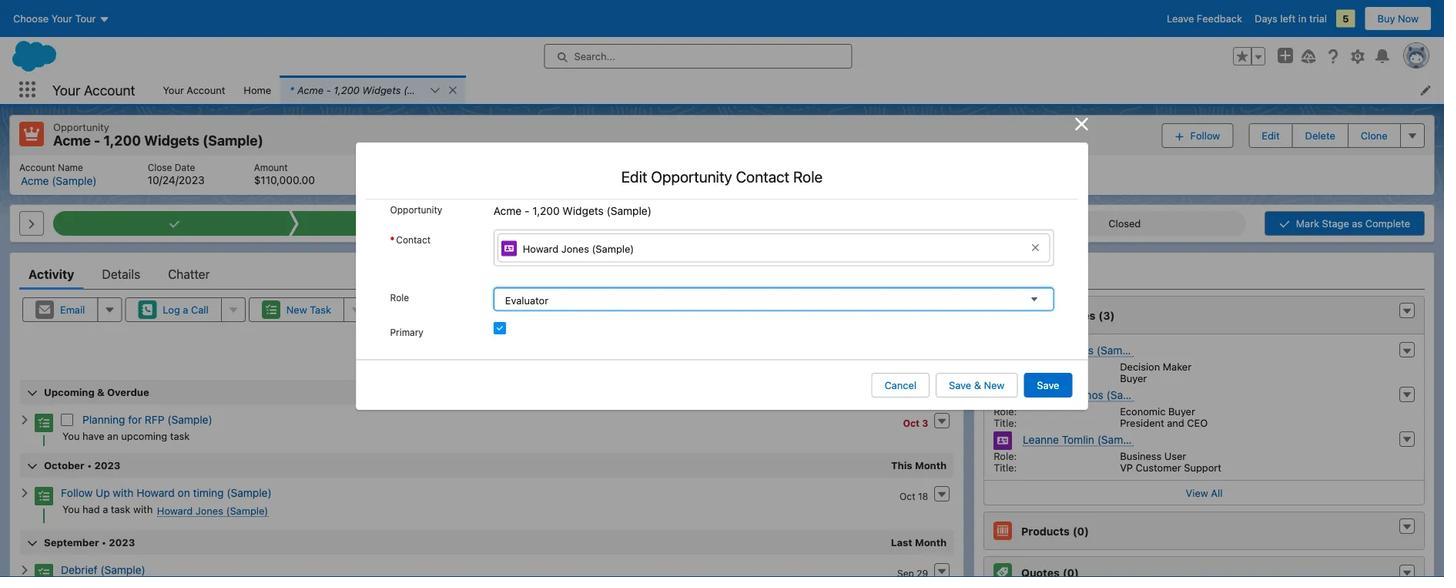 Task type: vqa. For each thing, say whether or not it's contained in the screenshot.
Contacts
no



Task type: describe. For each thing, give the bounding box(es) containing it.
0 horizontal spatial howard jones (sample)
[[523, 243, 634, 254]]

business user
[[1120, 450, 1187, 461]]

month for last month
[[915, 537, 947, 548]]

(3)
[[1099, 309, 1115, 321]]

log
[[163, 304, 180, 315]]

now
[[1398, 13, 1419, 24]]

mark stage as complete
[[1296, 218, 1411, 229]]

contact for contact roles (3)
[[1022, 309, 1064, 321]]

- for acme - 1,200 widgets (sample)
[[94, 132, 100, 149]]

& for new
[[974, 379, 981, 391]]

howard up you had a task with howard jones (sample)
[[137, 487, 175, 499]]

president
[[1120, 417, 1165, 428]]

task
[[310, 304, 331, 315]]

(sample) inside account name acme (sample)
[[52, 174, 97, 187]]

|
[[448, 84, 452, 96]]

Primary checkbox
[[494, 322, 506, 334]]

email
[[60, 304, 85, 315]]

economic buyer
[[1120, 405, 1196, 417]]

debrief (sample) link
[[61, 564, 145, 577]]

save for save & new
[[949, 379, 972, 391]]

your account link
[[154, 76, 234, 104]]

acme inside list item
[[297, 84, 324, 96]]

edit button
[[1249, 123, 1293, 148]]

leanne tomlin (sample) image
[[994, 431, 1012, 450]]

roles
[[1067, 309, 1096, 321]]

close date 10/24/2023
[[148, 162, 205, 186]]

role: for jennifer
[[994, 405, 1017, 417]]

• up "cancel" button
[[909, 358, 914, 369]]

18
[[918, 491, 928, 502]]

upcoming
[[44, 386, 95, 398]]

last
[[891, 537, 913, 548]]

list for 'leave feedback' link
[[154, 76, 1445, 104]]

widgets for acme - 1,200 widgets (sample) | opportunity
[[362, 84, 401, 96]]

september  •  2023
[[44, 537, 135, 548]]

user
[[1165, 450, 1187, 461]]

home
[[244, 84, 271, 96]]

oct 3
[[903, 418, 928, 428]]

quotes image
[[994, 563, 1012, 577]]

5
[[1343, 13, 1349, 24]]

howard jones (sample) inside contact roles element
[[1023, 344, 1142, 356]]

event
[[433, 304, 459, 315]]

save for save
[[1037, 379, 1060, 391]]

leanne
[[1023, 433, 1059, 446]]

refresh button
[[808, 351, 845, 376]]

products
[[1022, 524, 1070, 537]]

2 task image from the top
[[35, 564, 53, 577]]

widgets for acme - 1,200 widgets (sample)
[[144, 132, 199, 149]]

new event button
[[371, 297, 472, 322]]

acme (sample) link
[[21, 174, 97, 188]]

acme inside account name acme (sample)
[[21, 174, 49, 187]]

(sample) inside you had a task with howard jones (sample)
[[226, 505, 268, 516]]

opportunity inside opportunity acme - 1,200 widgets (sample)
[[53, 121, 109, 133]]

0 horizontal spatial your account
[[52, 81, 135, 98]]

list item containing *
[[281, 76, 511, 104]]

evaluator button
[[494, 288, 1054, 311]]

last month
[[891, 537, 947, 548]]

• for september  •  2023
[[102, 537, 106, 548]]

10/24/2023
[[148, 174, 205, 186]]

2 vertical spatial text default image
[[1402, 568, 1413, 577]]

stamos
[[1066, 388, 1104, 401]]

search...
[[574, 50, 616, 62]]

account inside "link"
[[187, 84, 225, 96]]

view all link inside contact roles element
[[985, 480, 1424, 505]]

your inside "link"
[[163, 84, 184, 96]]

an
[[107, 430, 118, 441]]

jennifer
[[1023, 388, 1063, 401]]

1 horizontal spatial contact
[[736, 168, 790, 186]]

leave feedback link
[[1167, 13, 1243, 24]]

this month
[[891, 460, 947, 471]]

delete
[[1306, 130, 1336, 141]]

buy
[[1378, 13, 1396, 24]]

maker
[[1163, 361, 1192, 372]]

jennifer stamos (sample) link
[[1023, 388, 1152, 402]]

title: for howard
[[994, 372, 1017, 384]]

economic
[[1120, 405, 1166, 417]]

task inside you had a task with howard jones (sample)
[[111, 503, 130, 515]]

0 vertical spatial buyer
[[1120, 372, 1147, 384]]

• for october  •  2023
[[87, 460, 92, 471]]

contact roles element
[[984, 296, 1425, 505]]

leave
[[1167, 13, 1194, 24]]

howard down acme - 1,200 widgets (sample)
[[523, 243, 559, 254]]

planning
[[82, 414, 125, 426]]

refresh
[[809, 358, 845, 369]]

1 horizontal spatial task
[[170, 430, 190, 441]]

(sample) inside opportunity acme - 1,200 widgets (sample)
[[203, 132, 263, 149]]

follow up with howard on timing (sample)
[[61, 487, 272, 499]]

customer
[[1136, 461, 1182, 473]]

planning for rfp (sample)
[[82, 414, 212, 426]]

save & new button
[[936, 373, 1018, 398]]

text default image inside list item
[[448, 85, 458, 96]]

business
[[1120, 450, 1162, 461]]

details
[[102, 267, 140, 282]]

this
[[891, 460, 913, 471]]

cancel button
[[872, 373, 930, 398]]

log a call button
[[125, 297, 222, 322]]

* acme - 1,200 widgets (sample) | opportunity
[[290, 84, 511, 96]]

1 horizontal spatial buyer
[[1169, 405, 1196, 417]]

jennifer stamos (sample)
[[1023, 388, 1152, 401]]

howard jones (sample) image
[[994, 342, 1012, 361]]

stage
[[1323, 218, 1350, 229]]

call
[[191, 304, 209, 315]]

1 horizontal spatial all
[[942, 358, 954, 369]]

edit opportunity contact role
[[622, 168, 823, 186]]

text default image inside products element
[[1402, 522, 1413, 532]]

jennifer stamos (sample) image
[[994, 387, 1012, 405]]

(0)
[[1073, 524, 1089, 537]]

decision
[[1120, 361, 1160, 372]]

on
[[178, 487, 190, 499]]

howard inside you had a task with howard jones (sample)
[[157, 505, 193, 516]]

mark stage as complete button
[[1265, 211, 1425, 236]]

in
[[1299, 13, 1307, 24]]

october
[[44, 460, 85, 471]]

2 horizontal spatial 1,200
[[533, 204, 560, 217]]

clone button
[[1348, 123, 1401, 148]]

home link
[[234, 76, 281, 104]]

log a call
[[163, 304, 209, 315]]

account inside account name acme (sample)
[[19, 162, 55, 173]]

refresh • expand all • view all
[[809, 358, 954, 369]]



Task type: locate. For each thing, give the bounding box(es) containing it.
vp
[[1120, 461, 1133, 473]]

& inside 'dropdown button'
[[97, 386, 105, 398]]

new task
[[286, 304, 331, 315]]

2 vertical spatial contact
[[1022, 309, 1064, 321]]

howard jones (sample) down acme - 1,200 widgets (sample)
[[523, 243, 634, 254]]

chatter
[[168, 267, 210, 282]]

task image left debrief
[[35, 564, 53, 577]]

account up opportunity acme - 1,200 widgets (sample)
[[84, 81, 135, 98]]

a inside button
[[183, 304, 188, 315]]

* up new event button
[[390, 234, 395, 245]]

* for * acme - 1,200 widgets (sample) | opportunity
[[290, 84, 294, 96]]

search... button
[[544, 44, 852, 69]]

debrief (sample)
[[61, 564, 145, 577]]

month right this
[[915, 460, 947, 471]]

howard jones (sample) link down the roles
[[1023, 344, 1142, 357]]

0 vertical spatial contact
[[736, 168, 790, 186]]

0 vertical spatial widgets
[[362, 84, 401, 96]]

edit for edit opportunity contact role
[[622, 168, 647, 186]]

1 horizontal spatial widgets
[[362, 84, 401, 96]]

- inside list item
[[326, 84, 331, 96]]

text default image
[[448, 85, 458, 96], [1402, 522, 1413, 532], [1402, 568, 1413, 577]]

have
[[82, 430, 104, 441]]

contact roles (3)
[[1022, 309, 1115, 321]]

follow left edit button
[[1191, 130, 1221, 141]]

had
[[82, 503, 100, 515]]

tomlin
[[1062, 433, 1095, 446]]

jones inside contact roles element
[[1064, 344, 1094, 356]]

you left had
[[62, 503, 80, 515]]

all up cancel
[[894, 358, 905, 369]]

all up save & new button
[[942, 358, 954, 369]]

oct left "3" at the right bottom of page
[[903, 418, 920, 428]]

0 vertical spatial with
[[113, 487, 134, 499]]

0 horizontal spatial all
[[894, 358, 905, 369]]

jones down acme - 1,200 widgets (sample)
[[561, 243, 589, 254]]

• for refresh • expand all • view all
[[848, 358, 853, 369]]

1,200 for acme - 1,200 widgets (sample)
[[104, 132, 141, 149]]

1 save from the left
[[949, 379, 972, 391]]

save button
[[1024, 373, 1073, 398]]

0 vertical spatial list item
[[281, 76, 511, 104]]

close
[[148, 162, 172, 173]]

list containing your account
[[154, 76, 1445, 104]]

1 vertical spatial title:
[[994, 417, 1017, 428]]

2 title: from the top
[[994, 417, 1017, 428]]

a
[[183, 304, 188, 315], [103, 503, 108, 515]]

acme inside opportunity acme - 1,200 widgets (sample)
[[53, 132, 91, 149]]

account left 'home'
[[187, 84, 225, 96]]

0 vertical spatial view all link
[[916, 351, 955, 376]]

new down the "howard jones (sample)" image
[[984, 379, 1005, 391]]

howard jones (sample) link up evaluator popup button
[[498, 233, 1050, 262]]

0 vertical spatial howard jones (sample) link
[[498, 233, 1050, 262]]

oct left 18
[[900, 491, 916, 502]]

1 vertical spatial role:
[[994, 450, 1017, 461]]

and
[[1167, 417, 1185, 428]]

amount $110,000.00
[[254, 162, 315, 186]]

0 vertical spatial oct
[[903, 418, 920, 428]]

0 horizontal spatial *
[[290, 84, 294, 96]]

details link
[[102, 259, 140, 290]]

- inside opportunity acme - 1,200 widgets (sample)
[[94, 132, 100, 149]]

1 horizontal spatial &
[[974, 379, 981, 391]]

tab list containing activity
[[19, 259, 955, 290]]

follow
[[1191, 130, 1221, 141], [61, 487, 93, 499]]

view up "cancel" button
[[917, 358, 940, 369]]

with right the up
[[113, 487, 134, 499]]

edit up path options list box
[[622, 168, 647, 186]]

vp customer support
[[1120, 461, 1222, 473]]

1 vertical spatial buyer
[[1169, 405, 1196, 417]]

1 horizontal spatial -
[[326, 84, 331, 96]]

0 horizontal spatial -
[[94, 132, 100, 149]]

0 horizontal spatial task
[[111, 503, 130, 515]]

• up debrief (sample)
[[102, 537, 106, 548]]

view all link up cancel
[[916, 351, 955, 376]]

related link
[[993, 259, 1039, 290]]

2 vertical spatial widgets
[[563, 204, 604, 217]]

inverse image
[[1073, 115, 1091, 133]]

0 horizontal spatial your
[[52, 81, 80, 98]]

0 vertical spatial task image
[[35, 414, 53, 432]]

0 horizontal spatial buyer
[[1120, 372, 1147, 384]]

save left jennifer stamos (sample) image
[[949, 379, 972, 391]]

a right had
[[103, 503, 108, 515]]

$110,000.00
[[254, 174, 315, 186]]

0 vertical spatial list
[[154, 76, 1445, 104]]

1 vertical spatial text default image
[[1402, 522, 1413, 532]]

you for you have an upcoming task
[[62, 430, 80, 441]]

0 vertical spatial a
[[183, 304, 188, 315]]

task image down upcoming
[[35, 414, 53, 432]]

1 horizontal spatial account
[[84, 81, 135, 98]]

activity
[[29, 267, 74, 282]]

2 horizontal spatial widgets
[[563, 204, 604, 217]]

jones down the roles
[[1064, 344, 1094, 356]]

1 horizontal spatial howard jones (sample)
[[1023, 344, 1142, 356]]

list for your account "link"
[[10, 155, 1434, 195]]

1 horizontal spatial your
[[163, 84, 184, 96]]

group
[[1233, 47, 1266, 65]]

0 horizontal spatial view all link
[[916, 351, 955, 376]]

view all link down support at the right
[[985, 480, 1424, 505]]

leanne tomlin (sample)
[[1023, 433, 1143, 446]]

2 horizontal spatial -
[[525, 204, 530, 217]]

1 month from the top
[[915, 460, 947, 471]]

0 horizontal spatial account
[[19, 162, 55, 173]]

account up acme (sample) link
[[19, 162, 55, 173]]

contact for contact
[[396, 234, 431, 245]]

title: for jennifer
[[994, 417, 1017, 428]]

new task button
[[249, 297, 344, 322]]

howard down follow up with howard on timing (sample) "link"
[[157, 505, 193, 516]]

1 role: from the top
[[994, 405, 1017, 417]]

follow up had
[[61, 487, 93, 499]]

feedback
[[1197, 13, 1243, 24]]

1 title: from the top
[[994, 372, 1017, 384]]

widgets inside list item
[[362, 84, 401, 96]]

0 vertical spatial howard jones (sample)
[[523, 243, 634, 254]]

-
[[326, 84, 331, 96], [94, 132, 100, 149], [525, 204, 530, 217]]

amount
[[254, 162, 288, 173]]

new up the primary
[[409, 304, 430, 315]]

delete button
[[1292, 123, 1349, 148]]

1 vertical spatial task
[[111, 503, 130, 515]]

month for this month
[[915, 460, 947, 471]]

0 vertical spatial 1,200
[[334, 84, 360, 96]]

you for you had a task with howard jones (sample)
[[62, 503, 80, 515]]

opportunity image
[[19, 122, 44, 146]]

0 horizontal spatial 1,200
[[104, 132, 141, 149]]

title: down leanne tomlin (sample) image
[[994, 461, 1017, 473]]

oct for you have an upcoming task
[[903, 418, 920, 428]]

for
[[128, 414, 142, 426]]

decision maker
[[1120, 361, 1192, 372]]

you inside you had a task with howard jones (sample)
[[62, 503, 80, 515]]

date
[[175, 162, 195, 173]]

role:
[[994, 405, 1017, 417], [994, 450, 1017, 461]]

2 horizontal spatial account
[[187, 84, 225, 96]]

0 horizontal spatial view
[[917, 358, 940, 369]]

&
[[974, 379, 981, 391], [97, 386, 105, 398]]

0 vertical spatial -
[[326, 84, 331, 96]]

howard jones (sample) link
[[498, 233, 1050, 262], [1023, 344, 1142, 357], [157, 505, 268, 517]]

1,200 for acme - 1,200 widgets (sample) | opportunity
[[334, 84, 360, 96]]

a right 'log'
[[183, 304, 188, 315]]

your account inside your account "link"
[[163, 84, 225, 96]]

2023 for october  •  2023
[[94, 460, 121, 471]]

new left task
[[286, 304, 307, 315]]

leanne tomlin (sample) link
[[1023, 433, 1143, 446]]

2 save from the left
[[1037, 379, 1060, 391]]

debrief
[[61, 564, 98, 577]]

view all
[[1186, 487, 1223, 498]]

with down follow up with howard on timing (sample)
[[133, 503, 153, 515]]

1 vertical spatial follow
[[61, 487, 93, 499]]

2 role: from the top
[[994, 450, 1017, 461]]

support
[[1184, 461, 1222, 473]]

title: up leanne tomlin (sample) image
[[994, 417, 1017, 428]]

1 horizontal spatial save
[[1037, 379, 1060, 391]]

view down support at the right
[[1186, 487, 1209, 498]]

2023 for september  •  2023
[[109, 537, 135, 548]]

opportunity acme - 1,200 widgets (sample)
[[53, 121, 263, 149]]

tab list
[[19, 259, 955, 290]]

howard inside contact roles element
[[1023, 344, 1061, 356]]

0 vertical spatial task
[[170, 430, 190, 441]]

you had a task with howard jones (sample)
[[62, 503, 268, 516]]

& left jennifer stamos (sample) image
[[974, 379, 981, 391]]

2 vertical spatial -
[[525, 204, 530, 217]]

0 horizontal spatial role
[[390, 292, 409, 303]]

list item
[[281, 76, 511, 104], [340, 161, 453, 189]]

0 vertical spatial edit
[[1262, 130, 1280, 141]]

1 vertical spatial view
[[1186, 487, 1209, 498]]

0 vertical spatial you
[[62, 430, 80, 441]]

1 vertical spatial contact
[[396, 234, 431, 245]]

new for new task
[[286, 304, 307, 315]]

1 vertical spatial howard jones (sample) link
[[1023, 344, 1142, 357]]

1 vertical spatial task image
[[35, 564, 53, 577]]

* inside list item
[[290, 84, 294, 96]]

& for overdue
[[97, 386, 105, 398]]

1 horizontal spatial 1,200
[[334, 84, 360, 96]]

edit inside edit button
[[1262, 130, 1280, 141]]

0 horizontal spatial save
[[949, 379, 972, 391]]

buy now
[[1378, 13, 1419, 24]]

0 vertical spatial view
[[917, 358, 940, 369]]

task image
[[35, 414, 53, 432], [35, 564, 53, 577]]

overdue
[[107, 386, 149, 398]]

jones
[[561, 243, 589, 254], [1064, 344, 1094, 356], [196, 505, 223, 516]]

2 vertical spatial jones
[[196, 505, 223, 516]]

1 horizontal spatial follow
[[1191, 130, 1221, 141]]

path options list box
[[53, 211, 1247, 236]]

month right last
[[915, 537, 947, 548]]

all inside contact roles element
[[1211, 487, 1223, 498]]

0 horizontal spatial new
[[286, 304, 307, 315]]

expand all button
[[856, 351, 906, 376]]

2 horizontal spatial new
[[984, 379, 1005, 391]]

2 horizontal spatial jones
[[1064, 344, 1094, 356]]

you have an upcoming task
[[62, 430, 190, 441]]

your
[[52, 81, 80, 98], [163, 84, 184, 96]]

0 horizontal spatial a
[[103, 503, 108, 515]]

jones inside you had a task with howard jones (sample)
[[196, 505, 223, 516]]

oct for you had a task with
[[900, 491, 916, 502]]

• left expand
[[848, 358, 853, 369]]

role: up leanne tomlin (sample) image
[[994, 405, 1017, 417]]

1 vertical spatial role
[[390, 292, 409, 303]]

follow for follow up with howard on timing (sample)
[[61, 487, 93, 499]]

1 vertical spatial you
[[62, 503, 80, 515]]

view all link
[[916, 351, 955, 376], [985, 480, 1424, 505]]

1 vertical spatial view all link
[[985, 480, 1424, 505]]

task image
[[35, 487, 53, 506]]

1 vertical spatial *
[[390, 234, 395, 245]]

oct 18
[[900, 491, 928, 502]]

account name acme (sample)
[[19, 162, 97, 187]]

1 horizontal spatial view
[[1186, 487, 1209, 498]]

up
[[96, 487, 110, 499]]

0 vertical spatial month
[[915, 460, 947, 471]]

upcoming & overdue
[[44, 386, 149, 398]]

cancel
[[885, 379, 917, 391]]

* for *
[[390, 234, 395, 245]]

2 horizontal spatial contact
[[1022, 309, 1064, 321]]

text default image
[[1402, 306, 1413, 317]]

1 horizontal spatial jones
[[561, 243, 589, 254]]

2 you from the top
[[62, 503, 80, 515]]

upcoming & overdue button
[[20, 380, 954, 404]]

products element
[[984, 512, 1425, 550]]

timing
[[193, 487, 224, 499]]

you left have
[[62, 430, 80, 441]]

all down support at the right
[[1211, 487, 1223, 498]]

(sample)
[[404, 84, 446, 96], [203, 132, 263, 149], [52, 174, 97, 187], [607, 204, 652, 217], [592, 243, 634, 254], [1097, 344, 1142, 356], [1107, 388, 1152, 401], [167, 414, 212, 426], [1098, 433, 1143, 446], [227, 487, 272, 499], [226, 505, 268, 516], [100, 564, 145, 577]]

activity link
[[29, 259, 74, 290]]

1 horizontal spatial role
[[793, 168, 823, 186]]

1 horizontal spatial a
[[183, 304, 188, 315]]

2 month from the top
[[915, 537, 947, 548]]

contact inside contact roles element
[[1022, 309, 1064, 321]]

1 vertical spatial -
[[94, 132, 100, 149]]

task right upcoming on the bottom left of the page
[[170, 430, 190, 441]]

upcoming
[[121, 430, 167, 441]]

a inside you had a task with howard jones (sample)
[[103, 503, 108, 515]]

widgets inside opportunity acme - 1,200 widgets (sample)
[[144, 132, 199, 149]]

0 horizontal spatial follow
[[61, 487, 93, 499]]

title: up jennifer stamos (sample) image
[[994, 372, 1017, 384]]

0 horizontal spatial jones
[[196, 505, 223, 516]]

rfp
[[145, 414, 165, 426]]

account
[[84, 81, 135, 98], [187, 84, 225, 96], [19, 162, 55, 173]]

save left the stamos
[[1037, 379, 1060, 391]]

3 title: from the top
[[994, 461, 1017, 473]]

howard jones (sample) link down 'timing'
[[157, 505, 268, 517]]

title: for leanne
[[994, 461, 1017, 473]]

with inside you had a task with howard jones (sample)
[[133, 503, 153, 515]]

0 vertical spatial role:
[[994, 405, 1017, 417]]

& left overdue
[[97, 386, 105, 398]]

jones down 'timing'
[[196, 505, 223, 516]]

task right had
[[111, 503, 130, 515]]

follow inside follow button
[[1191, 130, 1221, 141]]

role
[[793, 168, 823, 186], [390, 292, 409, 303]]

howard up save button
[[1023, 344, 1061, 356]]

follow for follow
[[1191, 130, 1221, 141]]

• right october on the bottom left of page
[[87, 460, 92, 471]]

2023 up the up
[[94, 460, 121, 471]]

oct
[[903, 418, 920, 428], [900, 491, 916, 502]]

1 horizontal spatial your account
[[163, 84, 225, 96]]

1 vertical spatial with
[[133, 503, 153, 515]]

howard jones (sample) down the roles
[[1023, 344, 1142, 356]]

0 horizontal spatial &
[[97, 386, 105, 398]]

list containing 10/24/2023
[[10, 155, 1434, 195]]

0 vertical spatial role
[[793, 168, 823, 186]]

* right home link
[[290, 84, 294, 96]]

2 vertical spatial 1,200
[[533, 204, 560, 217]]

1 vertical spatial month
[[915, 537, 947, 548]]

& inside button
[[974, 379, 981, 391]]

2 vertical spatial title:
[[994, 461, 1017, 473]]

0 vertical spatial title:
[[994, 372, 1017, 384]]

you
[[62, 430, 80, 441], [62, 503, 80, 515]]

1 vertical spatial a
[[103, 503, 108, 515]]

trial
[[1310, 13, 1327, 24]]

2 vertical spatial howard jones (sample) link
[[157, 505, 268, 517]]

opportunity inside list item
[[455, 84, 511, 96]]

view inside contact roles element
[[1186, 487, 1209, 498]]

2023 up debrief (sample)
[[109, 537, 135, 548]]

1 vertical spatial 2023
[[109, 537, 135, 548]]

role: down jennifer stamos (sample) image
[[994, 450, 1017, 461]]

0 vertical spatial jones
[[561, 243, 589, 254]]

1 task image from the top
[[35, 414, 53, 432]]

your account
[[52, 81, 135, 98], [163, 84, 225, 96]]

- for acme - 1,200 widgets (sample) | opportunity
[[326, 84, 331, 96]]

october  •  2023
[[44, 460, 121, 471]]

name
[[58, 162, 83, 173]]

0 horizontal spatial edit
[[622, 168, 647, 186]]

chatter link
[[168, 259, 210, 290]]

evaluator
[[505, 294, 549, 306]]

1 horizontal spatial edit
[[1262, 130, 1280, 141]]

days
[[1255, 13, 1278, 24]]

new for new event
[[409, 304, 430, 315]]

0 horizontal spatial contact
[[396, 234, 431, 245]]

list
[[154, 76, 1445, 104], [10, 155, 1434, 195]]

title:
[[994, 372, 1017, 384], [994, 417, 1017, 428], [994, 461, 1017, 473]]

related
[[993, 267, 1039, 282]]

1 vertical spatial list item
[[340, 161, 453, 189]]

1,200 inside list item
[[334, 84, 360, 96]]

1 vertical spatial list
[[10, 155, 1434, 195]]

0 vertical spatial *
[[290, 84, 294, 96]]

howard
[[523, 243, 559, 254], [1023, 344, 1061, 356], [137, 487, 175, 499], [157, 505, 193, 516]]

edit for edit
[[1262, 130, 1280, 141]]

0 vertical spatial text default image
[[448, 85, 458, 96]]

role: for leanne
[[994, 450, 1017, 461]]

edit left delete
[[1262, 130, 1280, 141]]

1,200 inside opportunity acme - 1,200 widgets (sample)
[[104, 132, 141, 149]]

1 you from the top
[[62, 430, 80, 441]]



